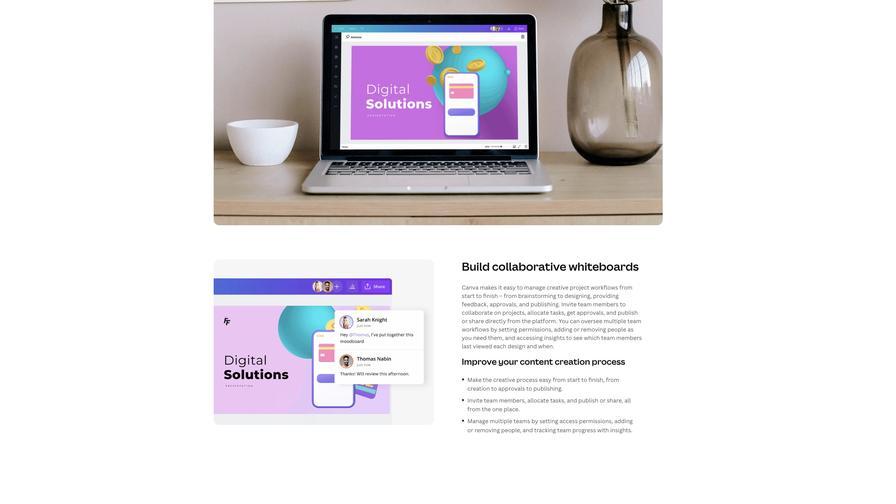 Task type: describe. For each thing, give the bounding box(es) containing it.
your
[[499, 356, 518, 368]]

team down people
[[601, 334, 615, 342]]

–
[[499, 292, 503, 300]]

can
[[570, 317, 580, 325]]

from down whiteboards
[[620, 284, 633, 292]]

design
[[508, 343, 526, 350]]

or inside manage multiple teams by setting access permissions, adding or removing people, and tracking team progress with insights.
[[468, 426, 473, 434]]

and down providing
[[607, 309, 617, 317]]

oversee
[[581, 317, 603, 325]]

team down 'designing,'
[[578, 301, 592, 308]]

setting inside manage multiple teams by setting access permissions, adding or removing people, and tracking team progress with insights.
[[540, 417, 558, 425]]

place.
[[504, 406, 520, 413]]

start inside make the creative process easy from start to finish, from creation to approvals to publishing.
[[567, 376, 580, 384]]

need
[[473, 334, 487, 342]]

tasks, inside canva makes it easy to manage creative project workflows from start to finish – from brainstorming to designing, providing feedback, approvals, and publishing. invite team members to collaborate on projects, allocate tasks, get approvals, and publish or share directly from the platform. you can oversee multiple team workflows by setting permissions, adding or removing people as you need them, and accessing insights to see which team members last viewed each design and when.
[[551, 309, 566, 317]]

adding inside manage multiple teams by setting access permissions, adding or removing people, and tracking team progress with insights.
[[615, 417, 633, 425]]

1 horizontal spatial creation
[[555, 356, 590, 368]]

permissions, inside canva makes it easy to manage creative project workflows from start to finish – from brainstorming to designing, providing feedback, approvals, and publishing. invite team members to collaborate on projects, allocate tasks, get approvals, and publish or share directly from the platform. you can oversee multiple team workflows by setting permissions, adding or removing people as you need them, and accessing insights to see which team members last viewed each design and when.
[[519, 326, 553, 334]]

finish,
[[589, 376, 605, 384]]

build
[[462, 259, 490, 274]]

the inside canva makes it easy to manage creative project workflows from start to finish – from brainstorming to designing, providing feedback, approvals, and publishing. invite team members to collaborate on projects, allocate tasks, get approvals, and publish or share directly from the platform. you can oversee multiple team workflows by setting permissions, adding or removing people as you need them, and accessing insights to see which team members last viewed each design and when.
[[522, 317, 531, 325]]

accessing
[[517, 334, 543, 342]]

as
[[628, 326, 634, 334]]

process inside make the creative process easy from start to finish, from creation to approvals to publishing.
[[517, 376, 538, 384]]

last
[[462, 343, 472, 350]]

adding inside canva makes it easy to manage creative project workflows from start to finish – from brainstorming to designing, providing feedback, approvals, and publishing. invite team members to collaborate on projects, allocate tasks, get approvals, and publish or share directly from the platform. you can oversee multiple team workflows by setting permissions, adding or removing people as you need them, and accessing insights to see which team members last viewed each design and when.
[[554, 326, 573, 334]]

see
[[574, 334, 583, 342]]

improve
[[462, 356, 497, 368]]

and down accessing
[[527, 343, 537, 350]]

team inside manage multiple teams by setting access permissions, adding or removing people, and tracking team progress with insights.
[[558, 426, 571, 434]]

or up see
[[574, 326, 580, 334]]

build collaborative whiteboards
[[462, 259, 639, 274]]

publishing. inside canva makes it easy to manage creative project workflows from start to finish – from brainstorming to designing, providing feedback, approvals, and publishing. invite team members to collaborate on projects, allocate tasks, get approvals, and publish or share directly from the platform. you can oversee multiple team workflows by setting permissions, adding or removing people as you need them, and accessing insights to see which team members last viewed each design and when.
[[531, 301, 560, 308]]

access
[[560, 417, 578, 425]]

people
[[608, 326, 627, 334]]

from right –
[[504, 292, 517, 300]]

and up the "design"
[[505, 334, 515, 342]]

team inside invite team members, allocate tasks, and publish or share, all from the one place.
[[484, 397, 498, 404]]

creative inside canva makes it easy to manage creative project workflows from start to finish – from brainstorming to designing, providing feedback, approvals, and publishing. invite team members to collaborate on projects, allocate tasks, get approvals, and publish or share directly from the platform. you can oversee multiple team workflows by setting permissions, adding or removing people as you need them, and accessing insights to see which team members last viewed each design and when.
[[547, 284, 569, 292]]

1 horizontal spatial approvals,
[[577, 309, 605, 317]]

canva makes it easy to manage creative project workflows from start to finish – from brainstorming to designing, providing feedback, approvals, and publishing. invite team members to collaborate on projects, allocate tasks, get approvals, and publish or share directly from the platform. you can oversee multiple team workflows by setting permissions, adding or removing people as you need them, and accessing insights to see which team members last viewed each design and when.
[[462, 284, 642, 350]]

directly
[[485, 317, 506, 325]]

or left 'share'
[[462, 317, 468, 325]]

removing inside canva makes it easy to manage creative project workflows from start to finish – from brainstorming to designing, providing feedback, approvals, and publishing. invite team members to collaborate on projects, allocate tasks, get approvals, and publish or share directly from the platform. you can oversee multiple team workflows by setting permissions, adding or removing people as you need them, and accessing insights to see which team members last viewed each design and when.
[[581, 326, 606, 334]]

ui - video thumbnail (new creative) (11) image
[[214, 0, 663, 225]]

to left "approvals"
[[491, 385, 497, 393]]

allocate inside canva makes it easy to manage creative project workflows from start to finish – from brainstorming to designing, providing feedback, approvals, and publishing. invite team members to collaborate on projects, allocate tasks, get approvals, and publish or share directly from the platform. you can oversee multiple team workflows by setting permissions, adding or removing people as you need them, and accessing insights to see which team members last viewed each design and when.
[[528, 309, 549, 317]]

them,
[[488, 334, 504, 342]]

each
[[494, 343, 507, 350]]

and inside invite team members, allocate tasks, and publish or share, all from the one place.
[[567, 397, 577, 404]]

the inside invite team members, allocate tasks, and publish or share, all from the one place.
[[482, 406, 491, 413]]

feedback,
[[462, 301, 488, 308]]

multiple inside manage multiple teams by setting access permissions, adding or removing people, and tracking team progress with insights.
[[490, 417, 512, 425]]

easy inside canva makes it easy to manage creative project workflows from start to finish – from brainstorming to designing, providing feedback, approvals, and publishing. invite team members to collaborate on projects, allocate tasks, get approvals, and publish or share directly from the platform. you can oversee multiple team workflows by setting permissions, adding or removing people as you need them, and accessing insights to see which team members last viewed each design and when.
[[504, 284, 516, 292]]

to up feedback,
[[476, 292, 482, 300]]

make
[[468, 376, 482, 384]]

content
[[520, 356, 553, 368]]

and inside manage multiple teams by setting access permissions, adding or removing people, and tracking team progress with insights.
[[523, 426, 533, 434]]

tasks, inside invite team members, allocate tasks, and publish or share, all from the one place.
[[551, 397, 566, 404]]

which
[[584, 334, 600, 342]]

removing inside manage multiple teams by setting access permissions, adding or removing people, and tracking team progress with insights.
[[475, 426, 500, 434]]

workflows (1) image
[[214, 260, 434, 425]]

manage multiple teams by setting access permissions, adding or removing people, and tracking team progress with insights.
[[468, 417, 633, 434]]



Task type: locate. For each thing, give the bounding box(es) containing it.
the down projects,
[[522, 317, 531, 325]]

permissions, up accessing
[[519, 326, 553, 334]]

and
[[519, 301, 530, 308], [607, 309, 617, 317], [505, 334, 515, 342], [527, 343, 537, 350], [567, 397, 577, 404], [523, 426, 533, 434]]

people,
[[501, 426, 522, 434]]

1 vertical spatial workflows
[[462, 326, 489, 334]]

members down providing
[[593, 301, 619, 308]]

members,
[[499, 397, 526, 404]]

share,
[[607, 397, 623, 404]]

workflows
[[591, 284, 618, 292], [462, 326, 489, 334]]

setting inside canva makes it easy to manage creative project workflows from start to finish – from brainstorming to designing, providing feedback, approvals, and publishing. invite team members to collaborate on projects, allocate tasks, get approvals, and publish or share directly from the platform. you can oversee multiple team workflows by setting permissions, adding or removing people as you need them, and accessing insights to see which team members last viewed each design and when.
[[499, 326, 518, 334]]

0 vertical spatial tasks,
[[551, 309, 566, 317]]

creative up "approvals"
[[493, 376, 515, 384]]

1 vertical spatial removing
[[475, 426, 500, 434]]

from
[[620, 284, 633, 292], [504, 292, 517, 300], [508, 317, 521, 325], [553, 376, 566, 384], [606, 376, 619, 384], [468, 406, 481, 413]]

by down directly
[[491, 326, 498, 334]]

progress
[[573, 426, 596, 434]]

0 vertical spatial process
[[592, 356, 626, 368]]

team down access
[[558, 426, 571, 434]]

easy inside make the creative process easy from start to finish, from creation to approvals to publishing.
[[539, 376, 552, 384]]

to
[[517, 284, 523, 292], [476, 292, 482, 300], [558, 292, 564, 300], [620, 301, 626, 308], [567, 334, 572, 342], [582, 376, 587, 384], [491, 385, 497, 393], [527, 385, 532, 393]]

members down as at the right of page
[[617, 334, 642, 342]]

adding up insights.
[[615, 417, 633, 425]]

get
[[567, 309, 576, 317]]

or
[[462, 317, 468, 325], [574, 326, 580, 334], [600, 397, 606, 404], [468, 426, 473, 434]]

with
[[598, 426, 609, 434]]

0 vertical spatial publish
[[618, 309, 638, 317]]

to left see
[[567, 334, 572, 342]]

allocate up platform. on the bottom right of page
[[528, 309, 549, 317]]

brainstorming
[[518, 292, 556, 300]]

0 horizontal spatial easy
[[504, 284, 516, 292]]

makes
[[480, 284, 497, 292]]

multiple down one
[[490, 417, 512, 425]]

from inside invite team members, allocate tasks, and publish or share, all from the one place.
[[468, 406, 481, 413]]

1 vertical spatial members
[[617, 334, 642, 342]]

allocate inside invite team members, allocate tasks, and publish or share, all from the one place.
[[528, 397, 549, 404]]

1 horizontal spatial setting
[[540, 417, 558, 425]]

teams
[[514, 417, 530, 425]]

workflows down 'share'
[[462, 326, 489, 334]]

tracking
[[534, 426, 556, 434]]

0 vertical spatial members
[[593, 301, 619, 308]]

1 horizontal spatial workflows
[[591, 284, 618, 292]]

creation inside make the creative process easy from start to finish, from creation to approvals to publishing.
[[468, 385, 490, 393]]

0 horizontal spatial multiple
[[490, 417, 512, 425]]

insights
[[544, 334, 565, 342]]

to left finish,
[[582, 376, 587, 384]]

team up as at the right of page
[[628, 317, 642, 325]]

by right teams
[[532, 417, 538, 425]]

1 horizontal spatial invite
[[562, 301, 577, 308]]

finish
[[483, 292, 498, 300]]

setting
[[499, 326, 518, 334], [540, 417, 558, 425]]

creation
[[555, 356, 590, 368], [468, 385, 490, 393]]

all
[[625, 397, 631, 404]]

1 vertical spatial the
[[483, 376, 492, 384]]

1 horizontal spatial easy
[[539, 376, 552, 384]]

1 horizontal spatial start
[[567, 376, 580, 384]]

and up projects,
[[519, 301, 530, 308]]

tasks,
[[551, 309, 566, 317], [551, 397, 566, 404]]

0 vertical spatial the
[[522, 317, 531, 325]]

share
[[469, 317, 484, 325]]

to left manage
[[517, 284, 523, 292]]

publish
[[618, 309, 638, 317], [579, 397, 599, 404]]

allocate
[[528, 309, 549, 317], [528, 397, 549, 404]]

viewed
[[473, 343, 492, 350]]

1 horizontal spatial process
[[592, 356, 626, 368]]

improve your content creation process
[[462, 356, 626, 368]]

0 horizontal spatial start
[[462, 292, 475, 300]]

and down teams
[[523, 426, 533, 434]]

multiple
[[604, 317, 626, 325], [490, 417, 512, 425]]

whiteboards
[[569, 259, 639, 274]]

publish inside canva makes it easy to manage creative project workflows from start to finish – from brainstorming to designing, providing feedback, approvals, and publishing. invite team members to collaborate on projects, allocate tasks, get approvals, and publish or share directly from the platform. you can oversee multiple team workflows by setting permissions, adding or removing people as you need them, and accessing insights to see which team members last viewed each design and when.
[[618, 309, 638, 317]]

to left 'designing,'
[[558, 292, 564, 300]]

1 tasks, from the top
[[551, 309, 566, 317]]

publishing. down brainstorming
[[531, 301, 560, 308]]

1 vertical spatial publishing.
[[534, 385, 563, 393]]

you
[[462, 334, 472, 342]]

1 vertical spatial start
[[567, 376, 580, 384]]

0 vertical spatial invite
[[562, 301, 577, 308]]

easy right it
[[504, 284, 516, 292]]

creation down see
[[555, 356, 590, 368]]

team up one
[[484, 397, 498, 404]]

setting up them,
[[499, 326, 518, 334]]

1 vertical spatial approvals,
[[577, 309, 605, 317]]

multiple up people
[[604, 317, 626, 325]]

or down manage in the right bottom of the page
[[468, 426, 473, 434]]

adding down you
[[554, 326, 573, 334]]

manage
[[524, 284, 546, 292]]

workflows up providing
[[591, 284, 618, 292]]

the right make
[[483, 376, 492, 384]]

permissions, up with
[[579, 417, 613, 425]]

permissions,
[[519, 326, 553, 334], [579, 417, 613, 425]]

adding
[[554, 326, 573, 334], [615, 417, 633, 425]]

1 vertical spatial invite
[[468, 397, 483, 404]]

canva
[[462, 284, 479, 292]]

0 horizontal spatial approvals,
[[490, 301, 518, 308]]

1 horizontal spatial multiple
[[604, 317, 626, 325]]

1 vertical spatial tasks,
[[551, 397, 566, 404]]

start inside canva makes it easy to manage creative project workflows from start to finish – from brainstorming to designing, providing feedback, approvals, and publishing. invite team members to collaborate on projects, allocate tasks, get approvals, and publish or share directly from the platform. you can oversee multiple team workflows by setting permissions, adding or removing people as you need them, and accessing insights to see which team members last viewed each design and when.
[[462, 292, 475, 300]]

invite down make
[[468, 397, 483, 404]]

invite inside invite team members, allocate tasks, and publish or share, all from the one place.
[[468, 397, 483, 404]]

process
[[592, 356, 626, 368], [517, 376, 538, 384]]

2 vertical spatial the
[[482, 406, 491, 413]]

0 vertical spatial approvals,
[[490, 301, 518, 308]]

removing
[[581, 326, 606, 334], [475, 426, 500, 434]]

0 vertical spatial easy
[[504, 284, 516, 292]]

process up finish,
[[592, 356, 626, 368]]

by
[[491, 326, 498, 334], [532, 417, 538, 425]]

0 vertical spatial setting
[[499, 326, 518, 334]]

creative up brainstorming
[[547, 284, 569, 292]]

approvals
[[499, 385, 525, 393]]

members
[[593, 301, 619, 308], [617, 334, 642, 342]]

project
[[570, 284, 590, 292]]

0 horizontal spatial creative
[[493, 376, 515, 384]]

0 horizontal spatial adding
[[554, 326, 573, 334]]

creative
[[547, 284, 569, 292], [493, 376, 515, 384]]

the inside make the creative process easy from start to finish, from creation to approvals to publishing.
[[483, 376, 492, 384]]

platform.
[[532, 317, 558, 325]]

1 vertical spatial by
[[532, 417, 538, 425]]

process up "approvals"
[[517, 376, 538, 384]]

0 horizontal spatial invite
[[468, 397, 483, 404]]

providing
[[593, 292, 619, 300]]

the
[[522, 317, 531, 325], [483, 376, 492, 384], [482, 406, 491, 413]]

approvals, up oversee
[[577, 309, 605, 317]]

2 tasks, from the top
[[551, 397, 566, 404]]

tasks, down make the creative process easy from start to finish, from creation to approvals to publishing.
[[551, 397, 566, 404]]

0 vertical spatial adding
[[554, 326, 573, 334]]

permissions, inside manage multiple teams by setting access permissions, adding or removing people, and tracking team progress with insights.
[[579, 417, 613, 425]]

invite
[[562, 301, 577, 308], [468, 397, 483, 404]]

1 vertical spatial adding
[[615, 417, 633, 425]]

designing,
[[565, 292, 592, 300]]

0 horizontal spatial setting
[[499, 326, 518, 334]]

publish down finish,
[[579, 397, 599, 404]]

0 horizontal spatial creation
[[468, 385, 490, 393]]

start down "canva"
[[462, 292, 475, 300]]

publishing. inside make the creative process easy from start to finish, from creation to approvals to publishing.
[[534, 385, 563, 393]]

team
[[578, 301, 592, 308], [628, 317, 642, 325], [601, 334, 615, 342], [484, 397, 498, 404], [558, 426, 571, 434]]

1 vertical spatial setting
[[540, 417, 558, 425]]

0 vertical spatial allocate
[[528, 309, 549, 317]]

1 vertical spatial permissions,
[[579, 417, 613, 425]]

you
[[559, 317, 569, 325]]

invite up the get
[[562, 301, 577, 308]]

allocate down make the creative process easy from start to finish, from creation to approvals to publishing.
[[528, 397, 549, 404]]

1 horizontal spatial removing
[[581, 326, 606, 334]]

1 horizontal spatial publish
[[618, 309, 638, 317]]

by inside canva makes it easy to manage creative project workflows from start to finish – from brainstorming to designing, providing feedback, approvals, and publishing. invite team members to collaborate on projects, allocate tasks, get approvals, and publish or share directly from the platform. you can oversee multiple team workflows by setting permissions, adding or removing people as you need them, and accessing insights to see which team members last viewed each design and when.
[[491, 326, 498, 334]]

removing down manage in the right bottom of the page
[[475, 426, 500, 434]]

to up people
[[620, 301, 626, 308]]

0 vertical spatial removing
[[581, 326, 606, 334]]

invite team members, allocate tasks, and publish or share, all from the one place.
[[468, 397, 631, 413]]

1 vertical spatial publish
[[579, 397, 599, 404]]

1 vertical spatial process
[[517, 376, 538, 384]]

the left one
[[482, 406, 491, 413]]

1 vertical spatial multiple
[[490, 417, 512, 425]]

or left share,
[[600, 397, 606, 404]]

1 vertical spatial creative
[[493, 376, 515, 384]]

publish up as at the right of page
[[618, 309, 638, 317]]

1 vertical spatial allocate
[[528, 397, 549, 404]]

0 horizontal spatial by
[[491, 326, 498, 334]]

0 horizontal spatial removing
[[475, 426, 500, 434]]

creation down make
[[468, 385, 490, 393]]

publishing.
[[531, 301, 560, 308], [534, 385, 563, 393]]

it
[[499, 284, 502, 292]]

publish inside invite team members, allocate tasks, and publish or share, all from the one place.
[[579, 397, 599, 404]]

0 vertical spatial start
[[462, 292, 475, 300]]

1 vertical spatial easy
[[539, 376, 552, 384]]

0 horizontal spatial workflows
[[462, 326, 489, 334]]

by inside manage multiple teams by setting access permissions, adding or removing people, and tracking team progress with insights.
[[532, 417, 538, 425]]

to right "approvals"
[[527, 385, 532, 393]]

invite inside canva makes it easy to manage creative project workflows from start to finish – from brainstorming to designing, providing feedback, approvals, and publishing. invite team members to collaborate on projects, allocate tasks, get approvals, and publish or share directly from the platform. you can oversee multiple team workflows by setting permissions, adding or removing people as you need them, and accessing insights to see which team members last viewed each design and when.
[[562, 301, 577, 308]]

1 horizontal spatial permissions,
[[579, 417, 613, 425]]

0 horizontal spatial permissions,
[[519, 326, 553, 334]]

multiple inside canva makes it easy to manage creative project workflows from start to finish – from brainstorming to designing, providing feedback, approvals, and publishing. invite team members to collaborate on projects, allocate tasks, get approvals, and publish or share directly from the platform. you can oversee multiple team workflows by setting permissions, adding or removing people as you need them, and accessing insights to see which team members last viewed each design and when.
[[604, 317, 626, 325]]

when.
[[539, 343, 554, 350]]

1 horizontal spatial creative
[[547, 284, 569, 292]]

from up manage in the right bottom of the page
[[468, 406, 481, 413]]

on
[[494, 309, 501, 317]]

projects,
[[503, 309, 526, 317]]

0 vertical spatial creation
[[555, 356, 590, 368]]

publishing. up invite team members, allocate tasks, and publish or share, all from the one place.
[[534, 385, 563, 393]]

one
[[492, 406, 503, 413]]

1 vertical spatial creation
[[468, 385, 490, 393]]

removing up which
[[581, 326, 606, 334]]

manage
[[468, 417, 489, 425]]

0 horizontal spatial publish
[[579, 397, 599, 404]]

setting up tracking
[[540, 417, 558, 425]]

tasks, up you
[[551, 309, 566, 317]]

approvals,
[[490, 301, 518, 308], [577, 309, 605, 317]]

from down improve your content creation process
[[553, 376, 566, 384]]

start left finish,
[[567, 376, 580, 384]]

creative inside make the creative process easy from start to finish, from creation to approvals to publishing.
[[493, 376, 515, 384]]

0 vertical spatial multiple
[[604, 317, 626, 325]]

easy
[[504, 284, 516, 292], [539, 376, 552, 384]]

from down projects,
[[508, 317, 521, 325]]

approvals, down –
[[490, 301, 518, 308]]

make the creative process easy from start to finish, from creation to approvals to publishing.
[[468, 376, 619, 393]]

1 horizontal spatial by
[[532, 417, 538, 425]]

0 vertical spatial workflows
[[591, 284, 618, 292]]

easy down improve your content creation process
[[539, 376, 552, 384]]

0 vertical spatial publishing.
[[531, 301, 560, 308]]

collaborate
[[462, 309, 493, 317]]

insights.
[[611, 426, 633, 434]]

or inside invite team members, allocate tasks, and publish or share, all from the one place.
[[600, 397, 606, 404]]

0 horizontal spatial process
[[517, 376, 538, 384]]

0 vertical spatial permissions,
[[519, 326, 553, 334]]

collaborative
[[492, 259, 567, 274]]

0 vertical spatial creative
[[547, 284, 569, 292]]

0 vertical spatial by
[[491, 326, 498, 334]]

from right finish,
[[606, 376, 619, 384]]

and up access
[[567, 397, 577, 404]]

1 horizontal spatial adding
[[615, 417, 633, 425]]

start
[[462, 292, 475, 300], [567, 376, 580, 384]]



Task type: vqa. For each thing, say whether or not it's contained in the screenshot.
'Try'
no



